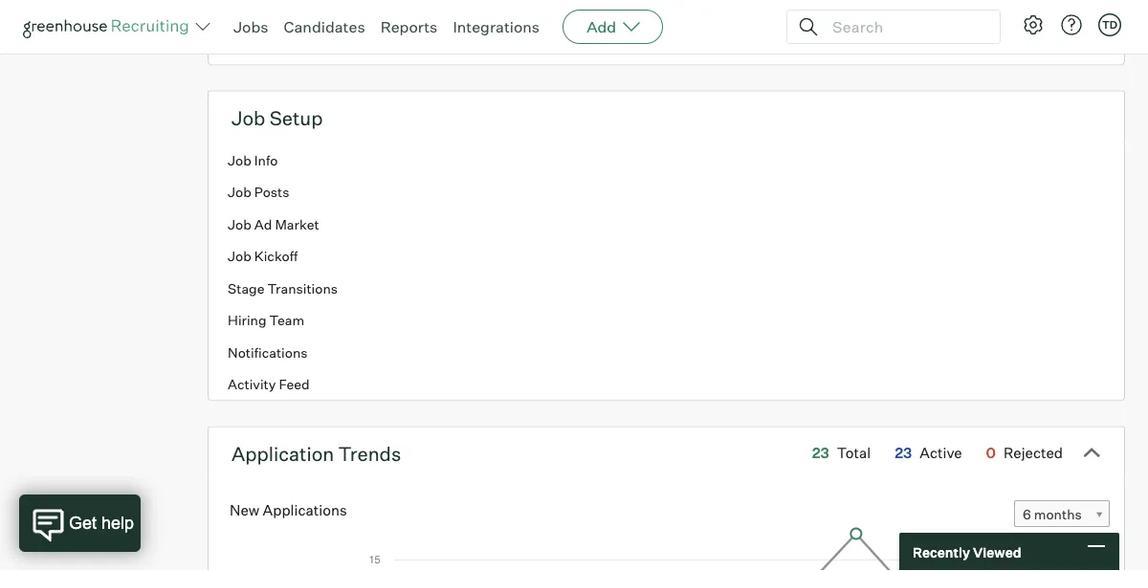 Task type: locate. For each thing, give the bounding box(es) containing it.
job left posts
[[228, 184, 252, 201]]

integrations
[[453, 17, 540, 36]]

job kickoff link
[[209, 240, 1125, 273]]

6 months
[[1023, 507, 1082, 523]]

2 23 from the left
[[895, 444, 913, 462]]

activity feed link
[[209, 369, 1125, 401]]

active
[[920, 444, 963, 462]]

23
[[812, 444, 830, 462], [895, 444, 913, 462]]

activity feed
[[228, 376, 310, 393]]

reports link
[[381, 17, 438, 36]]

2023
[[352, 21, 389, 40]]

job for job info
[[228, 152, 252, 169]]

jobs
[[234, 17, 269, 36]]

td button
[[1095, 10, 1126, 40]]

job up job info
[[232, 106, 265, 130]]

1 23 from the left
[[812, 444, 830, 462]]

27
[[264, 21, 281, 40]]

feed
[[279, 376, 310, 393]]

23 left total
[[812, 444, 830, 462]]

job kickoff
[[228, 248, 298, 265]]

job up stage
[[228, 248, 252, 265]]

job left ad
[[228, 216, 252, 233]]

viewed
[[973, 544, 1022, 561]]

application trends
[[232, 442, 401, 466]]

1 horizontal spatial 23
[[895, 444, 913, 462]]

application
[[232, 442, 334, 466]]

23 total
[[812, 444, 871, 462]]

ad
[[254, 216, 272, 233]]

job
[[232, 106, 265, 130], [228, 152, 252, 169], [228, 184, 252, 201], [228, 216, 252, 233], [228, 248, 252, 265]]

23 left active
[[895, 444, 913, 462]]

td button
[[1099, 13, 1122, 36]]

trends
[[338, 442, 401, 466]]

kickoff
[[254, 248, 298, 265]]

Search text field
[[828, 13, 983, 41]]

-
[[284, 21, 291, 40]]

td
[[1103, 18, 1118, 31]]

6
[[1023, 507, 1032, 523]]

23 for 23 active
[[895, 444, 913, 462]]

market
[[275, 216, 319, 233]]

0 horizontal spatial 23
[[812, 444, 830, 462]]

candidates link
[[284, 17, 365, 36]]

add button
[[563, 10, 663, 44]]

job for job setup
[[232, 106, 265, 130]]

transitions
[[268, 280, 338, 297]]

activity
[[228, 376, 276, 393]]

job posts
[[228, 184, 289, 201]]

job left 'info'
[[228, 152, 252, 169]]

0
[[986, 444, 996, 462]]

notifications
[[228, 344, 308, 361]]

job inside 'link'
[[228, 152, 252, 169]]

6 months link
[[1015, 501, 1110, 529]]

total
[[837, 444, 871, 462]]

stage
[[228, 280, 265, 297]]

recently
[[913, 544, 971, 561]]

23 active
[[895, 444, 963, 462]]

job setup
[[232, 106, 323, 130]]



Task type: describe. For each thing, give the bounding box(es) containing it.
add
[[587, 17, 617, 36]]

setup
[[270, 106, 323, 130]]

info
[[254, 152, 278, 169]]

stage transitions link
[[209, 273, 1125, 305]]

predicted start date nov 27 - dec 25, 2023
[[232, 2, 389, 40]]

job ad market
[[228, 216, 319, 233]]

recently viewed
[[913, 544, 1022, 561]]

configure image
[[1022, 13, 1045, 36]]

job for job ad market
[[228, 216, 252, 233]]

date
[[325, 2, 352, 17]]

reports
[[381, 17, 438, 36]]

hiring team link
[[209, 305, 1125, 337]]

job ad market link
[[209, 208, 1125, 240]]

hiring team
[[228, 312, 305, 329]]

dec
[[295, 21, 323, 40]]

hiring
[[228, 312, 267, 329]]

job posts link
[[209, 176, 1125, 208]]

months
[[1034, 507, 1082, 523]]

stage transitions
[[228, 280, 338, 297]]

new
[[230, 501, 260, 519]]

notifications link
[[209, 337, 1125, 369]]

nov
[[232, 21, 260, 40]]

predicted
[[232, 2, 291, 17]]

job for job kickoff
[[228, 248, 252, 265]]

rejected
[[1004, 444, 1063, 462]]

0 rejected
[[986, 444, 1063, 462]]

new applications
[[230, 501, 347, 519]]

job for job posts
[[228, 184, 252, 201]]

candidates
[[284, 17, 365, 36]]

job info link
[[209, 144, 1125, 176]]

23 for 23 total
[[812, 444, 830, 462]]

25,
[[326, 21, 348, 40]]

posts
[[254, 184, 289, 201]]

applications
[[263, 501, 347, 519]]

integrations link
[[453, 17, 540, 36]]

start
[[293, 2, 322, 17]]

job info
[[228, 152, 278, 169]]

jobs link
[[234, 17, 269, 36]]

team
[[270, 312, 305, 329]]

greenhouse recruiting image
[[23, 15, 195, 38]]



Task type: vqa. For each thing, say whether or not it's contained in the screenshot.
Application Trends
yes



